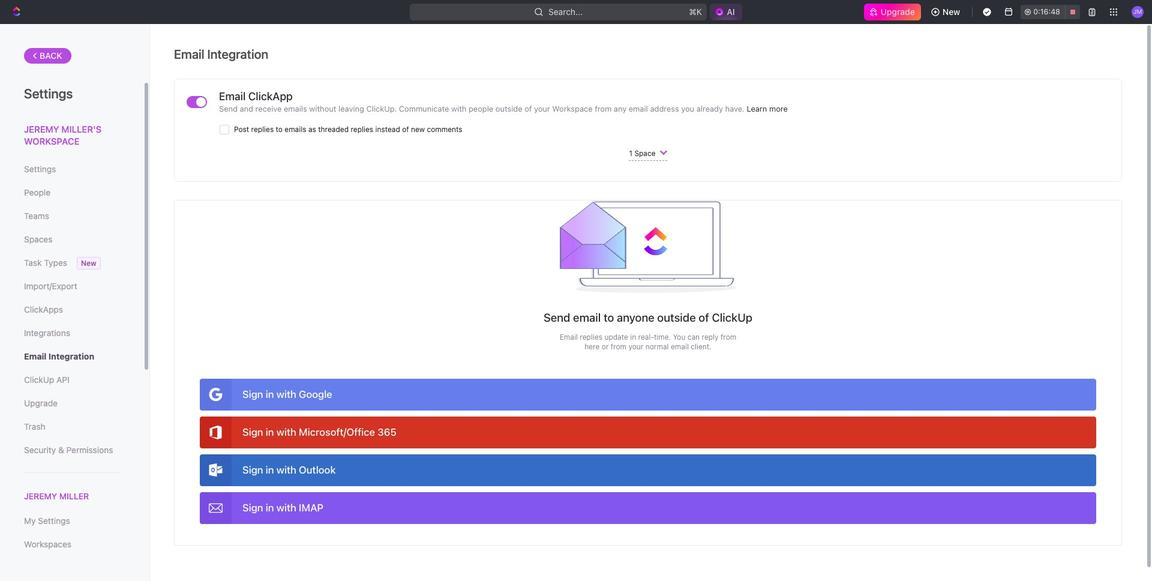 Task type: describe. For each thing, give the bounding box(es) containing it.
microsoft/office
[[299, 426, 375, 438]]

security & permissions link
[[24, 440, 119, 461]]

in for sign in with google
[[266, 388, 274, 400]]

1 vertical spatial from
[[721, 333, 737, 342]]

sign in with microsoft/office 365 button
[[200, 417, 1097, 449]]

already
[[697, 104, 724, 113]]

my settings
[[24, 516, 70, 526]]

365
[[378, 426, 397, 438]]

google
[[299, 388, 332, 400]]

workspaces link
[[24, 534, 119, 555]]

back link
[[24, 48, 71, 64]]

learn
[[747, 104, 768, 113]]

settings link
[[24, 159, 119, 180]]

0 vertical spatial email integration
[[174, 47, 269, 61]]

teams
[[24, 211, 49, 221]]

jeremy for jeremy miller
[[24, 491, 57, 501]]

teams link
[[24, 206, 119, 226]]

and
[[240, 104, 253, 113]]

instead
[[376, 125, 400, 134]]

my settings link
[[24, 511, 119, 531]]

0:16:48
[[1034, 7, 1061, 16]]

0 vertical spatial upgrade
[[881, 7, 916, 17]]

people link
[[24, 183, 119, 203]]

integration inside email integration link
[[49, 351, 94, 361]]

update
[[605, 333, 629, 342]]

task types
[[24, 258, 67, 268]]

sign in with outlook
[[243, 464, 336, 476]]

people
[[24, 187, 51, 198]]

client.
[[691, 342, 712, 351]]

ai button
[[710, 4, 743, 20]]

email integration link
[[24, 346, 119, 367]]

email inside settings element
[[24, 351, 46, 361]]

jm button
[[1129, 2, 1148, 22]]

permissions
[[66, 445, 113, 455]]

1 space
[[630, 149, 656, 158]]

email integration inside settings element
[[24, 351, 94, 361]]

your inside email clickapp send and receive emails without leaving clickup. communicate with people outside of your workspace from any email address you already have. learn more
[[534, 104, 550, 113]]

outside inside email clickapp send and receive emails without leaving clickup. communicate with people outside of your workspace from any email address you already have. learn more
[[496, 104, 523, 113]]

clickup inside settings element
[[24, 375, 54, 385]]

jeremy for jeremy miller's workspace
[[24, 124, 59, 134]]

import/export
[[24, 281, 77, 291]]

workspaces
[[24, 539, 71, 550]]

with for outlook
[[277, 464, 297, 476]]

settings element
[[0, 24, 150, 581]]

learn more link
[[747, 104, 788, 113]]

sign for sign in with google
[[243, 388, 263, 400]]

outlook
[[299, 464, 336, 476]]

sign in with google button
[[200, 379, 1097, 411]]

⌘k
[[690, 7, 703, 17]]

1 vertical spatial outside
[[658, 311, 696, 324]]

replies for post
[[251, 125, 274, 134]]

to for emails
[[276, 125, 283, 134]]

more
[[770, 104, 788, 113]]

clickapp
[[248, 90, 293, 103]]

0:16:48 button
[[1021, 5, 1081, 19]]

can
[[688, 333, 700, 342]]

post replies to emails as threaded replies instead of new comments
[[234, 125, 463, 134]]

1 vertical spatial emails
[[285, 125, 307, 134]]

my
[[24, 516, 36, 526]]

with for google
[[277, 388, 297, 400]]

integrations
[[24, 328, 70, 338]]

any
[[614, 104, 627, 113]]

security & permissions
[[24, 445, 113, 455]]

email inside email replies update in real-time. you can reply from here or from your normal email client.
[[560, 333, 578, 342]]

1
[[630, 149, 633, 158]]

jm
[[1134, 8, 1143, 15]]

1 horizontal spatial replies
[[351, 125, 374, 134]]

with for microsoft/office
[[277, 426, 297, 438]]

types
[[44, 258, 67, 268]]

0 vertical spatial clickup
[[712, 311, 753, 324]]

1 vertical spatial email
[[573, 311, 601, 324]]

spaces
[[24, 234, 53, 244]]

address
[[651, 104, 680, 113]]

you
[[673, 333, 686, 342]]

new inside button
[[943, 7, 961, 17]]

real-
[[639, 333, 654, 342]]

clickup api
[[24, 375, 69, 385]]

of inside email clickapp send and receive emails without leaving clickup. communicate with people outside of your workspace from any email address you already have. learn more
[[525, 104, 532, 113]]

miller's
[[62, 124, 102, 134]]

leaving
[[339, 104, 364, 113]]



Task type: locate. For each thing, give the bounding box(es) containing it.
workspace inside 'jeremy miller's workspace'
[[24, 135, 80, 146]]

1 vertical spatial integration
[[49, 351, 94, 361]]

upgrade left new button
[[881, 7, 916, 17]]

integration down integrations link
[[49, 351, 94, 361]]

email up here
[[573, 311, 601, 324]]

0 horizontal spatial of
[[402, 125, 409, 134]]

clickup
[[712, 311, 753, 324], [24, 375, 54, 385]]

sign in with outlook button
[[200, 455, 1097, 486]]

1 horizontal spatial email
[[629, 104, 648, 113]]

integration up clickapp
[[207, 47, 269, 61]]

2 vertical spatial email
[[671, 342, 689, 351]]

1 horizontal spatial clickup
[[712, 311, 753, 324]]

or
[[602, 342, 609, 351]]

search...
[[549, 7, 583, 17]]

email integration
[[174, 47, 269, 61], [24, 351, 94, 361]]

clickapps
[[24, 304, 63, 315]]

clickup left the api
[[24, 375, 54, 385]]

with left outlook
[[277, 464, 297, 476]]

in down sign in with google
[[266, 426, 274, 438]]

jeremy inside 'jeremy miller's workspace'
[[24, 124, 59, 134]]

sign
[[243, 388, 263, 400], [243, 426, 263, 438], [243, 464, 263, 476], [243, 502, 263, 514]]

of up reply
[[699, 311, 710, 324]]

from left any
[[595, 104, 612, 113]]

2 horizontal spatial of
[[699, 311, 710, 324]]

with left people
[[452, 104, 467, 113]]

0 vertical spatial from
[[595, 104, 612, 113]]

1 horizontal spatial of
[[525, 104, 532, 113]]

of
[[525, 104, 532, 113], [402, 125, 409, 134], [699, 311, 710, 324]]

upgrade link left new button
[[864, 4, 922, 20]]

comments
[[427, 125, 463, 134]]

in for sign in with microsoft/office 365
[[266, 426, 274, 438]]

1 horizontal spatial your
[[629, 342, 644, 351]]

have.
[[726, 104, 745, 113]]

email replies update in real-time. you can reply from here or from your normal email client.
[[560, 333, 737, 351]]

email inside email clickapp send and receive emails without leaving clickup. communicate with people outside of your workspace from any email address you already have. learn more
[[219, 90, 246, 103]]

0 vertical spatial integration
[[207, 47, 269, 61]]

send email to anyone outside of clickup
[[544, 311, 753, 324]]

of right people
[[525, 104, 532, 113]]

0 vertical spatial jeremy
[[24, 124, 59, 134]]

from right reply
[[721, 333, 737, 342]]

sign for sign in with outlook
[[243, 464, 263, 476]]

anyone
[[617, 311, 655, 324]]

new inside settings element
[[81, 259, 96, 268]]

here
[[585, 342, 600, 351]]

settings inside 'link'
[[38, 516, 70, 526]]

sign in with google
[[243, 388, 332, 400]]

in inside email replies update in real-time. you can reply from here or from your normal email client.
[[631, 333, 637, 342]]

outside
[[496, 104, 523, 113], [658, 311, 696, 324]]

clickup api link
[[24, 370, 119, 390]]

trash
[[24, 422, 45, 432]]

clickup.
[[367, 104, 397, 113]]

sign in with imap button
[[200, 492, 1097, 524]]

task
[[24, 258, 42, 268]]

workspace
[[553, 104, 593, 113], [24, 135, 80, 146]]

email right any
[[629, 104, 648, 113]]

1 horizontal spatial to
[[604, 311, 614, 324]]

1 horizontal spatial workspace
[[553, 104, 593, 113]]

2 sign from the top
[[243, 426, 263, 438]]

workspace inside email clickapp send and receive emails without leaving clickup. communicate with people outside of your workspace from any email address you already have. learn more
[[553, 104, 593, 113]]

without
[[309, 104, 337, 113]]

workspace down miller's on the top of the page
[[24, 135, 80, 146]]

0 vertical spatial settings
[[24, 86, 73, 101]]

2 vertical spatial from
[[611, 342, 627, 351]]

1 horizontal spatial send
[[544, 311, 571, 324]]

import/export link
[[24, 276, 119, 297]]

1 vertical spatial settings
[[24, 164, 56, 174]]

1 vertical spatial workspace
[[24, 135, 80, 146]]

replies right post at the left top
[[251, 125, 274, 134]]

0 vertical spatial to
[[276, 125, 283, 134]]

1 horizontal spatial outside
[[658, 311, 696, 324]]

0 vertical spatial email
[[629, 104, 648, 113]]

email clickapp send and receive emails without leaving clickup. communicate with people outside of your workspace from any email address you already have. learn more
[[219, 90, 788, 113]]

your
[[534, 104, 550, 113], [629, 342, 644, 351]]

of left new
[[402, 125, 409, 134]]

outside right people
[[496, 104, 523, 113]]

sign for sign in with microsoft/office 365
[[243, 426, 263, 438]]

email inside email clickapp send and receive emails without leaving clickup. communicate with people outside of your workspace from any email address you already have. learn more
[[629, 104, 648, 113]]

sign in with imap
[[243, 502, 324, 514]]

workspace left any
[[553, 104, 593, 113]]

0 horizontal spatial new
[[81, 259, 96, 268]]

emails left as
[[285, 125, 307, 134]]

in left google
[[266, 388, 274, 400]]

to down 'receive'
[[276, 125, 283, 134]]

back
[[40, 50, 62, 61]]

0 horizontal spatial replies
[[251, 125, 274, 134]]

0 horizontal spatial outside
[[496, 104, 523, 113]]

upgrade link
[[864, 4, 922, 20], [24, 393, 119, 414]]

0 horizontal spatial your
[[534, 104, 550, 113]]

people
[[469, 104, 494, 113]]

reply
[[702, 333, 719, 342]]

1 vertical spatial clickup
[[24, 375, 54, 385]]

0 horizontal spatial to
[[276, 125, 283, 134]]

upgrade down clickup api
[[24, 398, 58, 408]]

your inside email replies update in real-time. you can reply from here or from your normal email client.
[[629, 342, 644, 351]]

1 vertical spatial your
[[629, 342, 644, 351]]

replies down leaving
[[351, 125, 374, 134]]

ai
[[727, 7, 735, 17]]

spaces link
[[24, 229, 119, 250]]

email
[[629, 104, 648, 113], [573, 311, 601, 324], [671, 342, 689, 351]]

1 horizontal spatial upgrade link
[[864, 4, 922, 20]]

as
[[309, 125, 316, 134]]

to
[[276, 125, 283, 134], [604, 311, 614, 324]]

miller
[[59, 491, 89, 501]]

new
[[411, 125, 425, 134]]

upgrade link up trash link
[[24, 393, 119, 414]]

2 vertical spatial settings
[[38, 516, 70, 526]]

email inside email replies update in real-time. you can reply from here or from your normal email client.
[[671, 342, 689, 351]]

0 horizontal spatial email integration
[[24, 351, 94, 361]]

threaded
[[318, 125, 349, 134]]

email down you
[[671, 342, 689, 351]]

in up sign in with imap
[[266, 464, 274, 476]]

send inside email clickapp send and receive emails without leaving clickup. communicate with people outside of your workspace from any email address you already have. learn more
[[219, 104, 238, 113]]

0 vertical spatial of
[[525, 104, 532, 113]]

1 horizontal spatial integration
[[207, 47, 269, 61]]

0 horizontal spatial email
[[573, 311, 601, 324]]

1 horizontal spatial email integration
[[174, 47, 269, 61]]

settings right my
[[38, 516, 70, 526]]

1 vertical spatial upgrade link
[[24, 393, 119, 414]]

outside up you
[[658, 311, 696, 324]]

3 sign from the top
[[243, 464, 263, 476]]

space
[[635, 149, 656, 158]]

normal
[[646, 342, 669, 351]]

1 vertical spatial upgrade
[[24, 398, 58, 408]]

imap
[[299, 502, 324, 514]]

email
[[174, 47, 205, 61], [219, 90, 246, 103], [560, 333, 578, 342], [24, 351, 46, 361]]

replies up here
[[580, 333, 603, 342]]

with left 'imap'
[[277, 502, 297, 514]]

jeremy miller's workspace
[[24, 124, 102, 146]]

1 vertical spatial send
[[544, 311, 571, 324]]

post
[[234, 125, 249, 134]]

jeremy left miller's on the top of the page
[[24, 124, 59, 134]]

0 horizontal spatial upgrade link
[[24, 393, 119, 414]]

with down sign in with google
[[277, 426, 297, 438]]

time.
[[654, 333, 671, 342]]

1 vertical spatial new
[[81, 259, 96, 268]]

with
[[452, 104, 467, 113], [277, 388, 297, 400], [277, 426, 297, 438], [277, 464, 297, 476], [277, 502, 297, 514]]

emails
[[284, 104, 307, 113], [285, 125, 307, 134]]

1 horizontal spatial new
[[943, 7, 961, 17]]

api
[[56, 375, 69, 385]]

receive
[[256, 104, 282, 113]]

2 horizontal spatial replies
[[580, 333, 603, 342]]

sign for sign in with imap
[[243, 502, 263, 514]]

trash link
[[24, 417, 119, 437]]

1 sign from the top
[[243, 388, 263, 400]]

communicate
[[399, 104, 449, 113]]

in
[[631, 333, 637, 342], [266, 388, 274, 400], [266, 426, 274, 438], [266, 464, 274, 476], [266, 502, 274, 514]]

in for sign in with imap
[[266, 502, 274, 514]]

with inside email clickapp send and receive emails without leaving clickup. communicate with people outside of your workspace from any email address you already have. learn more
[[452, 104, 467, 113]]

to for anyone
[[604, 311, 614, 324]]

emails inside email clickapp send and receive emails without leaving clickup. communicate with people outside of your workspace from any email address you already have. learn more
[[284, 104, 307, 113]]

replies for email
[[580, 333, 603, 342]]

integrations link
[[24, 323, 119, 343]]

with for imap
[[277, 502, 297, 514]]

in left 'imap'
[[266, 502, 274, 514]]

security
[[24, 445, 56, 455]]

clickup up reply
[[712, 311, 753, 324]]

0 vertical spatial emails
[[284, 104, 307, 113]]

1 vertical spatial email integration
[[24, 351, 94, 361]]

0 vertical spatial upgrade link
[[864, 4, 922, 20]]

2 vertical spatial of
[[699, 311, 710, 324]]

0 vertical spatial workspace
[[553, 104, 593, 113]]

in for sign in with outlook
[[266, 464, 274, 476]]

new button
[[926, 2, 968, 22]]

you
[[682, 104, 695, 113]]

to up the update at bottom right
[[604, 311, 614, 324]]

sign in with microsoft/office 365
[[243, 426, 397, 438]]

0 horizontal spatial integration
[[49, 351, 94, 361]]

1 vertical spatial to
[[604, 311, 614, 324]]

&
[[58, 445, 64, 455]]

clickapps link
[[24, 300, 119, 320]]

1 vertical spatial jeremy
[[24, 491, 57, 501]]

0 horizontal spatial clickup
[[24, 375, 54, 385]]

0 vertical spatial send
[[219, 104, 238, 113]]

settings down back link
[[24, 86, 73, 101]]

replies
[[251, 125, 274, 134], [351, 125, 374, 134], [580, 333, 603, 342]]

upgrade inside settings element
[[24, 398, 58, 408]]

1 vertical spatial of
[[402, 125, 409, 134]]

jeremy miller
[[24, 491, 89, 501]]

1 jeremy from the top
[[24, 124, 59, 134]]

0 horizontal spatial send
[[219, 104, 238, 113]]

integration
[[207, 47, 269, 61], [49, 351, 94, 361]]

0 horizontal spatial upgrade
[[24, 398, 58, 408]]

0 vertical spatial new
[[943, 7, 961, 17]]

with left google
[[277, 388, 297, 400]]

2 jeremy from the top
[[24, 491, 57, 501]]

emails right 'receive'
[[284, 104, 307, 113]]

replies inside email replies update in real-time. you can reply from here or from your normal email client.
[[580, 333, 603, 342]]

0 horizontal spatial workspace
[[24, 135, 80, 146]]

in left real-
[[631, 333, 637, 342]]

4 sign from the top
[[243, 502, 263, 514]]

new
[[943, 7, 961, 17], [81, 259, 96, 268]]

jeremy up my settings at bottom
[[24, 491, 57, 501]]

1 horizontal spatial upgrade
[[881, 7, 916, 17]]

2 horizontal spatial email
[[671, 342, 689, 351]]

from inside email clickapp send and receive emails without leaving clickup. communicate with people outside of your workspace from any email address you already have. learn more
[[595, 104, 612, 113]]

0 vertical spatial your
[[534, 104, 550, 113]]

settings up people
[[24, 164, 56, 174]]

from down the update at bottom right
[[611, 342, 627, 351]]

0 vertical spatial outside
[[496, 104, 523, 113]]

upgrade
[[881, 7, 916, 17], [24, 398, 58, 408]]



Task type: vqa. For each thing, say whether or not it's contained in the screenshot.
right Email Integration
yes



